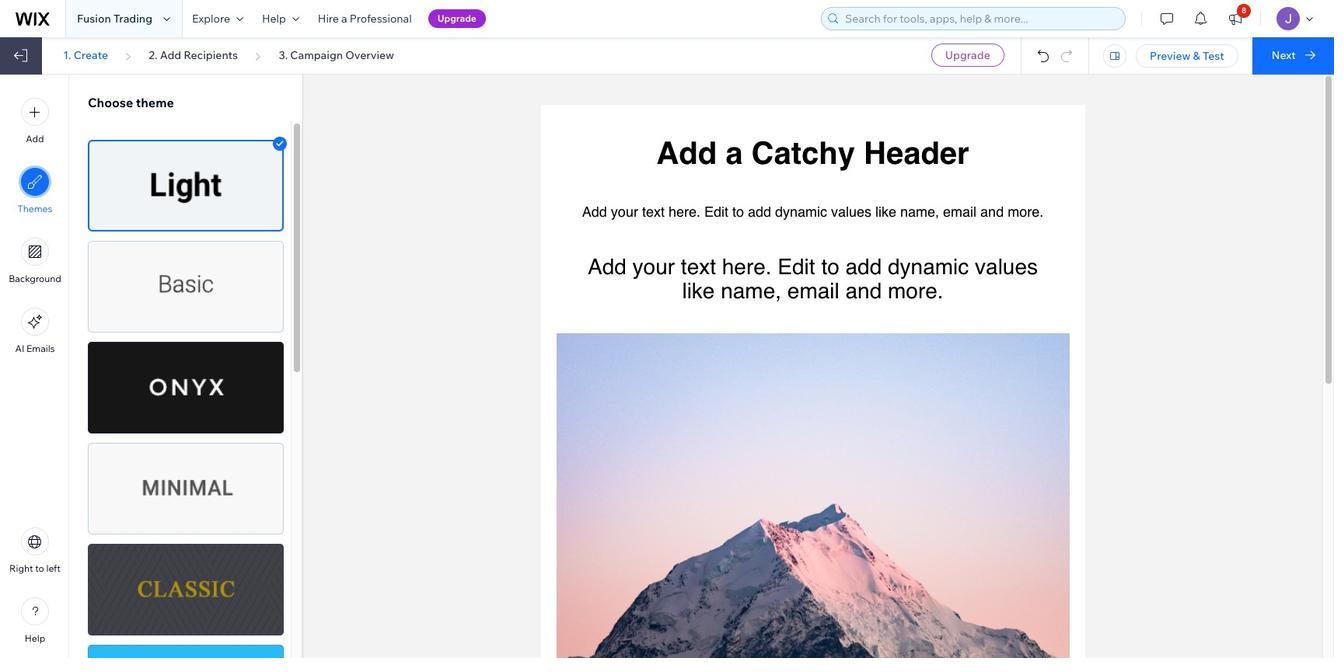 Task type: vqa. For each thing, say whether or not it's contained in the screenshot.
Upgrade associated with top Upgrade button
yes



Task type: describe. For each thing, give the bounding box(es) containing it.
fusion trading
[[77, 12, 152, 26]]

ai emails
[[15, 343, 55, 355]]

1 vertical spatial dynamic
[[888, 254, 969, 279]]

0 vertical spatial dynamic
[[775, 204, 828, 220]]

1 horizontal spatial help button
[[253, 0, 309, 37]]

2. add recipients link
[[149, 48, 238, 62]]

name, inside add your text here. edit to add dynamic values like name, email and more.
[[721, 278, 782, 303]]

2.
[[149, 48, 158, 62]]

0 horizontal spatial here.
[[669, 204, 701, 220]]

0 vertical spatial email
[[943, 204, 977, 220]]

1 vertical spatial more.
[[888, 278, 944, 303]]

0 horizontal spatial like
[[682, 278, 715, 303]]

0 vertical spatial like
[[876, 204, 897, 220]]

a for catchy
[[726, 135, 743, 171]]

choose theme
[[88, 95, 174, 110]]

background button
[[9, 238, 61, 285]]

recipients
[[184, 48, 238, 62]]

0 vertical spatial more.
[[1008, 204, 1044, 220]]

hire a professional
[[318, 12, 412, 26]]

1.
[[63, 48, 71, 62]]

right
[[9, 563, 33, 575]]

&
[[1194, 49, 1201, 63]]

0 vertical spatial your
[[611, 204, 638, 220]]

a for professional
[[341, 12, 347, 26]]

to inside right to left button
[[35, 563, 44, 575]]

1 horizontal spatial to
[[733, 204, 744, 220]]

emails
[[27, 343, 55, 355]]

0 horizontal spatial edit
[[705, 204, 729, 220]]

professional
[[350, 12, 412, 26]]

next
[[1272, 48, 1296, 62]]

1 vertical spatial edit
[[778, 254, 816, 279]]

0 horizontal spatial upgrade
[[438, 12, 477, 24]]

add inside button
[[26, 133, 44, 145]]

hire
[[318, 12, 339, 26]]

campaign
[[290, 48, 343, 62]]

0 horizontal spatial help button
[[21, 598, 49, 645]]

trading
[[114, 12, 152, 26]]

1 vertical spatial values
[[975, 254, 1038, 279]]

8
[[1242, 5, 1247, 16]]

fusion
[[77, 12, 111, 26]]

1 vertical spatial add your text here. edit to add dynamic values like name, email and more.
[[588, 254, 1044, 303]]

2. add recipients
[[149, 48, 238, 62]]

here. inside add your text here. edit to add dynamic values like name, email and more.
[[722, 254, 772, 279]]

right to left button
[[9, 528, 61, 575]]

choose
[[88, 95, 133, 110]]

Search for tools, apps, help & more... field
[[841, 8, 1121, 30]]

1 horizontal spatial help
[[262, 12, 286, 26]]

0 vertical spatial add your text here. edit to add dynamic values like name, email and more.
[[582, 204, 1044, 220]]

8 button
[[1219, 0, 1253, 37]]

1 horizontal spatial upgrade
[[946, 48, 991, 62]]

0 horizontal spatial email
[[788, 278, 840, 303]]



Task type: locate. For each thing, give the bounding box(es) containing it.
header
[[864, 135, 970, 171]]

a right hire at the left
[[341, 12, 347, 26]]

0 vertical spatial here.
[[669, 204, 701, 220]]

and
[[981, 204, 1004, 220], [846, 278, 882, 303]]

0 vertical spatial add
[[748, 204, 772, 220]]

2 horizontal spatial to
[[822, 254, 840, 279]]

help
[[262, 12, 286, 26], [25, 633, 45, 645]]

theme
[[136, 95, 174, 110]]

name,
[[901, 204, 940, 220], [721, 278, 782, 303]]

a
[[341, 12, 347, 26], [726, 135, 743, 171]]

edit
[[705, 204, 729, 220], [778, 254, 816, 279]]

add your text here. edit to add dynamic values like name, email and more.
[[582, 204, 1044, 220], [588, 254, 1044, 303]]

catchy
[[752, 135, 855, 171]]

1 horizontal spatial more.
[[1008, 204, 1044, 220]]

0 vertical spatial and
[[981, 204, 1004, 220]]

1 vertical spatial your
[[633, 254, 675, 279]]

3.
[[279, 48, 288, 62]]

3. campaign overview link
[[279, 48, 394, 62]]

and inside add your text here. edit to add dynamic values like name, email and more.
[[846, 278, 882, 303]]

1 vertical spatial here.
[[722, 254, 772, 279]]

email
[[943, 204, 977, 220], [788, 278, 840, 303]]

0 horizontal spatial and
[[846, 278, 882, 303]]

0 vertical spatial text
[[642, 204, 665, 220]]

1 horizontal spatial dynamic
[[888, 254, 969, 279]]

0 vertical spatial name,
[[901, 204, 940, 220]]

1 vertical spatial text
[[681, 254, 716, 279]]

0 vertical spatial upgrade
[[438, 12, 477, 24]]

0 vertical spatial help
[[262, 12, 286, 26]]

2 vertical spatial to
[[35, 563, 44, 575]]

a left catchy in the right top of the page
[[726, 135, 743, 171]]

0 horizontal spatial name,
[[721, 278, 782, 303]]

1 vertical spatial a
[[726, 135, 743, 171]]

1 vertical spatial upgrade button
[[932, 44, 1005, 67]]

1 horizontal spatial and
[[981, 204, 1004, 220]]

1 vertical spatial name,
[[721, 278, 782, 303]]

preview & test
[[1150, 49, 1225, 63]]

1 horizontal spatial email
[[943, 204, 977, 220]]

1 horizontal spatial add
[[846, 254, 882, 279]]

upgrade button right "professional"
[[428, 9, 486, 28]]

help button down right to left
[[21, 598, 49, 645]]

0 horizontal spatial help
[[25, 633, 45, 645]]

upgrade right "professional"
[[438, 12, 477, 24]]

add inside add your text here. edit to add dynamic values like name, email and more.
[[846, 254, 882, 279]]

1 horizontal spatial edit
[[778, 254, 816, 279]]

1 horizontal spatial text
[[681, 254, 716, 279]]

1 vertical spatial help
[[25, 633, 45, 645]]

preview
[[1150, 49, 1191, 63]]

here.
[[669, 204, 701, 220], [722, 254, 772, 279]]

1 horizontal spatial values
[[975, 254, 1038, 279]]

1 vertical spatial and
[[846, 278, 882, 303]]

help up 3.
[[262, 12, 286, 26]]

overview
[[345, 48, 394, 62]]

0 vertical spatial to
[[733, 204, 744, 220]]

right to left
[[9, 563, 61, 575]]

themes button
[[18, 168, 52, 215]]

1 vertical spatial help button
[[21, 598, 49, 645]]

0 horizontal spatial add
[[748, 204, 772, 220]]

explore
[[192, 12, 230, 26]]

0 horizontal spatial more.
[[888, 278, 944, 303]]

0 vertical spatial upgrade button
[[428, 9, 486, 28]]

next button
[[1253, 37, 1335, 75]]

upgrade button down search for tools, apps, help & more... field on the right
[[932, 44, 1005, 67]]

hire a professional link
[[309, 0, 421, 37]]

1 vertical spatial add
[[846, 254, 882, 279]]

more.
[[1008, 204, 1044, 220], [888, 278, 944, 303]]

1 vertical spatial email
[[788, 278, 840, 303]]

1 vertical spatial to
[[822, 254, 840, 279]]

1 vertical spatial like
[[682, 278, 715, 303]]

dynamic
[[775, 204, 828, 220], [888, 254, 969, 279]]

1 horizontal spatial a
[[726, 135, 743, 171]]

your
[[611, 204, 638, 220], [633, 254, 675, 279]]

0 horizontal spatial a
[[341, 12, 347, 26]]

0 horizontal spatial values
[[831, 204, 872, 220]]

left
[[46, 563, 61, 575]]

3. campaign overview
[[279, 48, 394, 62]]

add a catchy header
[[657, 135, 970, 171]]

0 vertical spatial a
[[341, 12, 347, 26]]

0 vertical spatial values
[[831, 204, 872, 220]]

0 horizontal spatial dynamic
[[775, 204, 828, 220]]

0 vertical spatial edit
[[705, 204, 729, 220]]

0 horizontal spatial upgrade button
[[428, 9, 486, 28]]

like
[[876, 204, 897, 220], [682, 278, 715, 303]]

upgrade down search for tools, apps, help & more... field on the right
[[946, 48, 991, 62]]

1 horizontal spatial upgrade button
[[932, 44, 1005, 67]]

background
[[9, 273, 61, 285]]

themes
[[18, 203, 52, 215]]

ai
[[15, 343, 24, 355]]

help button
[[253, 0, 309, 37], [21, 598, 49, 645]]

1. create
[[63, 48, 108, 62]]

1 vertical spatial upgrade
[[946, 48, 991, 62]]

test
[[1203, 49, 1225, 63]]

upgrade
[[438, 12, 477, 24], [946, 48, 991, 62]]

help down right to left
[[25, 633, 45, 645]]

to
[[733, 204, 744, 220], [822, 254, 840, 279], [35, 563, 44, 575]]

add
[[748, 204, 772, 220], [846, 254, 882, 279]]

preview & test button
[[1136, 44, 1239, 68]]

0 horizontal spatial to
[[35, 563, 44, 575]]

0 horizontal spatial text
[[642, 204, 665, 220]]

help button up 3.
[[253, 0, 309, 37]]

create
[[74, 48, 108, 62]]

text
[[642, 204, 665, 220], [681, 254, 716, 279]]

add
[[160, 48, 181, 62], [26, 133, 44, 145], [657, 135, 717, 171], [582, 204, 607, 220], [588, 254, 627, 279]]

1 horizontal spatial here.
[[722, 254, 772, 279]]

values
[[831, 204, 872, 220], [975, 254, 1038, 279]]

upgrade button
[[428, 9, 486, 28], [932, 44, 1005, 67]]

ai emails button
[[15, 308, 55, 355]]

0 vertical spatial help button
[[253, 0, 309, 37]]

1. create link
[[63, 48, 108, 62]]

1 horizontal spatial like
[[876, 204, 897, 220]]

add button
[[21, 98, 49, 145]]

1 horizontal spatial name,
[[901, 204, 940, 220]]



